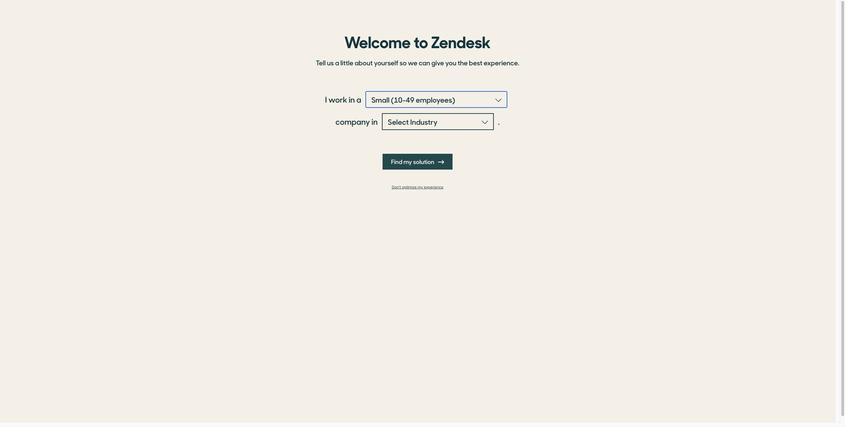 Task type: vqa. For each thing, say whether or not it's contained in the screenshot.
Zendesk image
no



Task type: describe. For each thing, give the bounding box(es) containing it.
company in
[[336, 116, 378, 127]]

optimize
[[402, 185, 417, 190]]

don't optimize my experience link
[[312, 185, 524, 190]]

arrow right image
[[438, 159, 444, 165]]

.
[[498, 116, 500, 127]]

we
[[408, 58, 418, 67]]

zendesk
[[431, 29, 491, 53]]

0 vertical spatial a
[[335, 58, 339, 67]]

experience.
[[484, 58, 520, 67]]

give
[[432, 58, 444, 67]]

find     my solution button
[[383, 154, 453, 170]]

welcome
[[345, 29, 411, 53]]

tell
[[316, 58, 326, 67]]

little
[[341, 58, 354, 67]]

i work in a
[[325, 94, 362, 105]]

yourself
[[374, 58, 399, 67]]

company
[[336, 116, 370, 127]]

0 horizontal spatial in
[[349, 94, 355, 105]]

i
[[325, 94, 327, 105]]

my inside button
[[404, 158, 412, 166]]

1 horizontal spatial my
[[418, 185, 423, 190]]

don't optimize my experience
[[392, 185, 444, 190]]

so
[[400, 58, 407, 67]]

find     my solution
[[391, 158, 436, 166]]

find
[[391, 158, 403, 166]]

to
[[414, 29, 428, 53]]

solution
[[413, 158, 435, 166]]

best
[[469, 58, 483, 67]]



Task type: locate. For each thing, give the bounding box(es) containing it.
tell us a little about yourself so we can give you the best experience.
[[316, 58, 520, 67]]

in right work
[[349, 94, 355, 105]]

1 vertical spatial my
[[418, 185, 423, 190]]

0 vertical spatial my
[[404, 158, 412, 166]]

a right the us
[[335, 58, 339, 67]]

0 horizontal spatial a
[[335, 58, 339, 67]]

1 vertical spatial in
[[372, 116, 378, 127]]

my
[[404, 158, 412, 166], [418, 185, 423, 190]]

1 horizontal spatial in
[[372, 116, 378, 127]]

welcome to zendesk
[[345, 29, 491, 53]]

1 horizontal spatial a
[[357, 94, 362, 105]]

us
[[327, 58, 334, 67]]

my right find
[[404, 158, 412, 166]]

work
[[329, 94, 347, 105]]

experience
[[424, 185, 444, 190]]

0 vertical spatial in
[[349, 94, 355, 105]]

a right work
[[357, 94, 362, 105]]

you
[[446, 58, 457, 67]]

the
[[458, 58, 468, 67]]

1 vertical spatial a
[[357, 94, 362, 105]]

don't
[[392, 185, 401, 190]]

in right company
[[372, 116, 378, 127]]

0 horizontal spatial my
[[404, 158, 412, 166]]

a
[[335, 58, 339, 67], [357, 94, 362, 105]]

in
[[349, 94, 355, 105], [372, 116, 378, 127]]

can
[[419, 58, 430, 67]]

about
[[355, 58, 373, 67]]

my right optimize
[[418, 185, 423, 190]]



